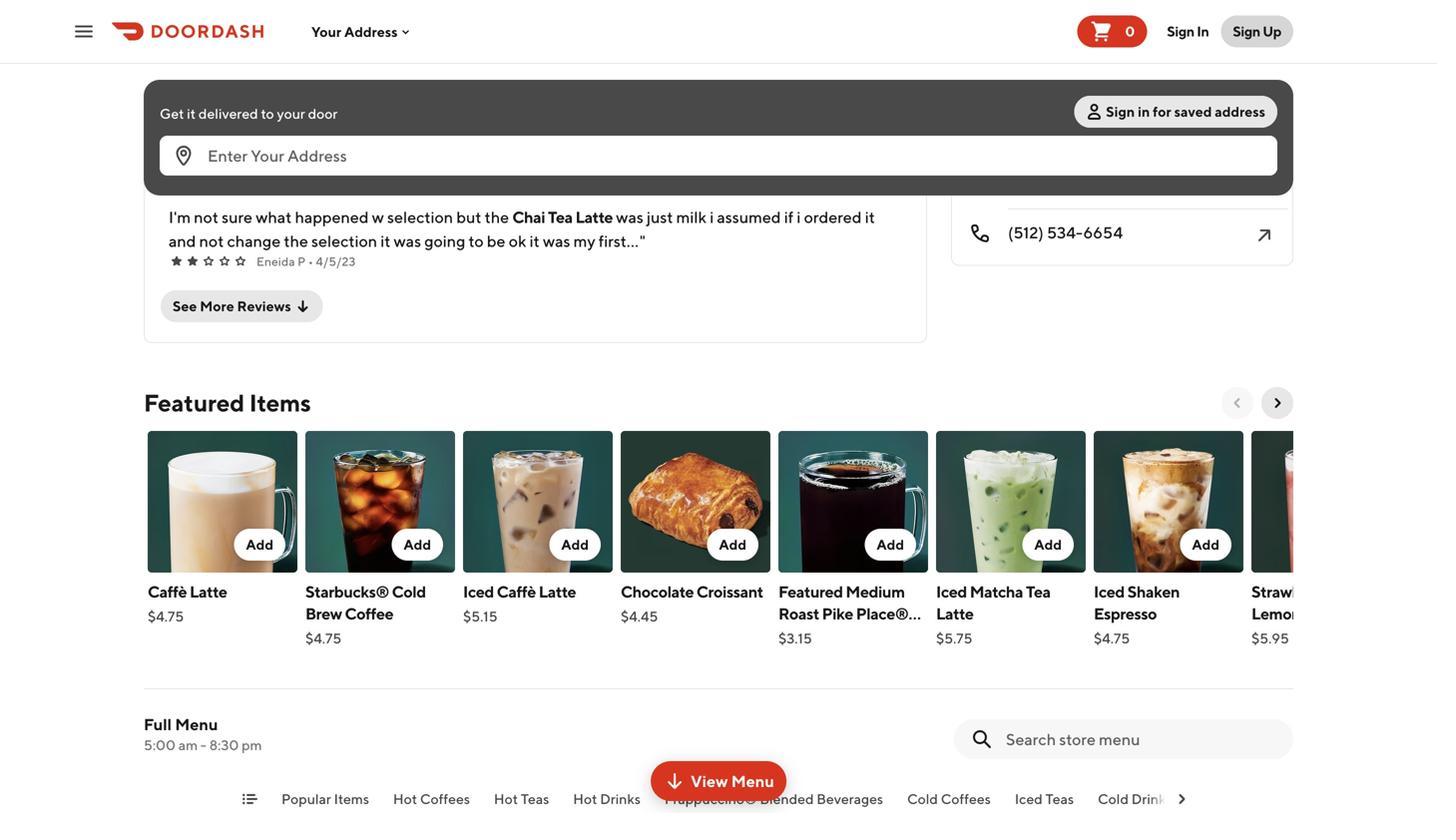 Task type: describe. For each thing, give the bounding box(es) containing it.
• for 4/5/23
[[308, 255, 313, 268]]

starbucks inside strawberry açaí lemonade starbucks refreshers® beverage
[[1330, 604, 1400, 623]]

get it delivered to your door
[[160, 105, 338, 122]]

it
[[187, 105, 196, 122]]

place®
[[856, 604, 909, 623]]

iced teas button
[[1015, 789, 1074, 813]]

iced for iced caffè latte
[[463, 582, 494, 601]]

0 horizontal spatial chai tea latte
[[203, 160, 304, 179]]

$4.45
[[621, 608, 658, 625]]

street
[[1126, 93, 1171, 112]]

coffees for cold coffees
[[941, 791, 991, 807]]

sign in for saved address link
[[1074, 96, 1278, 128]]

see more reviews
[[173, 298, 291, 314]]

drinks for cold drinks
[[1132, 791, 1172, 807]]

add for caffè latte
[[246, 536, 273, 553]]

teas for hot teas
[[521, 791, 549, 807]]

open accepting doordash orders until 8:30 pm
[[1008, 159, 1235, 196]]

your
[[277, 105, 305, 122]]

add button for featured medium roast pike place® roast
[[865, 529, 916, 561]]

am
[[178, 737, 198, 754]]

cold coffees button
[[907, 789, 991, 813]]

iced shaken espresso $4.75
[[1094, 582, 1180, 647]]

-
[[201, 737, 207, 754]]

popular
[[281, 791, 331, 807]]

open
[[1008, 159, 1050, 178]]

add for iced matcha tea latte
[[1034, 536, 1062, 553]]

in
[[1138, 103, 1150, 120]]

hot teas button
[[494, 789, 549, 813]]

516
[[1008, 93, 1034, 112]]

starbucks® cold brew coffee $4.75
[[305, 582, 426, 647]]

more
[[200, 298, 234, 314]]

featured items heading
[[144, 387, 311, 419]]

hot coffees
[[393, 791, 470, 807]]

tea inside iced matcha tea latte $5.75
[[1026, 582, 1051, 601]]

pm
[[242, 737, 262, 754]]

your address button
[[311, 23, 414, 40]]

next button of carousel image
[[1270, 395, 1286, 411]]

1 vertical spatial chai
[[512, 208, 545, 227]]

1 vertical spatial chai tea latte
[[512, 208, 613, 227]]

cold drinks button
[[1098, 789, 1172, 813]]

menu for full
[[175, 715, 218, 734]]

strawberry açaí lemonade starbucks refreshers® beverage
[[1252, 582, 1400, 667]]

cold for cold coffees
[[907, 791, 938, 807]]

sign for sign in for saved address
[[1106, 103, 1135, 120]]

get
[[160, 105, 184, 122]]

latte inside caffè latte $4.75
[[190, 582, 227, 601]]

g
[[292, 125, 302, 139]]

sign for sign up
[[1233, 23, 1260, 39]]

sign in for saved address
[[1106, 103, 1266, 120]]

latte inside iced matcha tea latte $5.75
[[936, 604, 974, 623]]

caffè latte image
[[148, 431, 297, 573]]

$4.75 inside 'iced shaken espresso $4.75'
[[1094, 630, 1130, 647]]

$4.75 inside starbucks® cold brew coffee $4.75
[[305, 630, 342, 647]]

your address
[[311, 23, 398, 40]]

previous button of carousel image
[[1230, 395, 1246, 411]]

address
[[1215, 103, 1266, 120]]

8:30 for menu
[[209, 737, 239, 754]]

516 west oltorf street austin, tx
[[1008, 93, 1171, 132]]

to
[[261, 105, 274, 122]]

sign in
[[1167, 23, 1209, 39]]

Enter Your Address text field
[[208, 145, 1266, 167]]

chocolate
[[621, 582, 694, 601]]

featured medium roast pike place® roast image
[[778, 431, 928, 573]]

beverages
[[817, 791, 883, 807]]

add button for iced matcha tea latte
[[1022, 529, 1074, 561]]

hot coffees button
[[393, 789, 470, 813]]

add for chocolate croissant
[[719, 536, 747, 553]]

susan g • 5/19/23
[[257, 125, 356, 139]]

saved
[[1174, 103, 1212, 120]]

popular items button
[[281, 789, 369, 813]]

add button for iced shaken espresso
[[1180, 529, 1232, 561]]

full
[[144, 715, 172, 734]]

call restaurant image
[[1253, 223, 1277, 247]]

expand store hours image
[[1253, 166, 1277, 190]]

iced inside button
[[1015, 791, 1043, 807]]

strawberry
[[1252, 582, 1329, 601]]

see
[[173, 298, 197, 314]]

medium
[[846, 582, 905, 601]]

iced matcha tea latte image
[[936, 431, 1086, 573]]

sign up
[[1233, 23, 1282, 39]]

add for starbucks® cold brew coffee
[[404, 536, 431, 553]]

door
[[308, 105, 338, 122]]

doordash
[[1067, 182, 1122, 196]]

caffè inside iced caffè latte $5.15
[[497, 582, 536, 601]]

0
[[1125, 23, 1135, 39]]

accepting
[[1008, 182, 1065, 196]]

find restaurant in google maps image
[[1253, 101, 1277, 125]]

6654
[[1083, 223, 1123, 242]]

pm
[[1216, 182, 1235, 196]]

iced caffè latte $5.15
[[463, 582, 576, 625]]

4/5/23
[[316, 255, 356, 268]]

534-
[[1047, 223, 1083, 242]]

(512)
[[1008, 223, 1044, 242]]

address
[[344, 23, 398, 40]]

iced caffè latte image
[[463, 431, 613, 573]]

view
[[691, 772, 728, 791]]

0 button
[[1077, 15, 1147, 47]]

orders
[[1124, 182, 1159, 196]]

map region
[[927, 0, 1437, 301]]

west
[[1037, 93, 1075, 112]]

0 horizontal spatial chai
[[203, 160, 236, 179]]



Task type: locate. For each thing, give the bounding box(es) containing it.
add for iced shaken espresso
[[1192, 536, 1220, 553]]

see more reviews button
[[161, 290, 323, 322]]

view menu button
[[651, 762, 786, 801]]

teas for iced teas
[[1046, 791, 1074, 807]]

cold inside starbucks® cold brew coffee $4.75
[[392, 582, 426, 601]]

0 vertical spatial items
[[249, 389, 311, 417]]

2 horizontal spatial $4.75
[[1094, 630, 1130, 647]]

1 vertical spatial chai tea latte button
[[512, 206, 613, 228]]

1 caffè from the left
[[148, 582, 187, 601]]

powered by google image
[[957, 51, 1016, 71]]

hot right hot coffees
[[494, 791, 518, 807]]

menu for view
[[731, 772, 774, 791]]

iced up espresso
[[1094, 582, 1125, 601]]

2 horizontal spatial hot
[[573, 791, 597, 807]]

1 vertical spatial •
[[308, 255, 313, 268]]

oltorf
[[1079, 93, 1123, 112]]

$4.75 inside caffè latte $4.75
[[148, 608, 184, 625]]

chai tea latte
[[203, 160, 304, 179], [512, 208, 613, 227]]

iced matcha tea latte $5.75
[[936, 582, 1051, 647]]

lemonade
[[1252, 604, 1327, 623]]

coffees left hot teas
[[420, 791, 470, 807]]

susan
[[257, 125, 289, 139]]

açaí
[[1332, 582, 1363, 601]]

6 add from the left
[[1034, 536, 1062, 553]]

frappuccino® blended beverages button
[[665, 789, 883, 813]]

1 horizontal spatial menu
[[731, 772, 774, 791]]

1 roast from the top
[[778, 604, 819, 623]]

1 horizontal spatial $4.75
[[305, 630, 342, 647]]

sign
[[1167, 23, 1194, 39], [1233, 23, 1260, 39], [1106, 103, 1135, 120]]

5/19/23
[[312, 125, 356, 139]]

0 horizontal spatial sign
[[1106, 103, 1135, 120]]

sign for sign in
[[1167, 23, 1194, 39]]

1 coffees from the left
[[420, 791, 470, 807]]

add for featured medium roast pike place® roast
[[877, 536, 904, 553]]

1 vertical spatial tea
[[548, 208, 573, 227]]

caffè inside caffè latte $4.75
[[148, 582, 187, 601]]

cold down item search search box on the right bottom of page
[[1098, 791, 1129, 807]]

1 horizontal spatial sign
[[1167, 23, 1194, 39]]

add button for caffè latte
[[234, 529, 285, 561]]

0 horizontal spatial teas
[[521, 791, 549, 807]]

0 horizontal spatial $4.75
[[148, 608, 184, 625]]

• for 5/19/23
[[304, 125, 309, 139]]

0 vertical spatial chai tea latte
[[203, 160, 304, 179]]

2 add button from the left
[[392, 529, 443, 561]]

1 horizontal spatial drinks
[[1132, 791, 1172, 807]]

1 horizontal spatial tea
[[548, 208, 573, 227]]

5 add button from the left
[[865, 529, 916, 561]]

0 vertical spatial 8:30
[[1188, 182, 1213, 196]]

3 add button from the left
[[549, 529, 601, 561]]

items inside popular items button
[[334, 791, 369, 807]]

1 vertical spatial roast
[[778, 626, 819, 645]]

1 horizontal spatial caffè
[[497, 582, 536, 601]]

2 horizontal spatial tea
[[1026, 582, 1051, 601]]

teas left cold drinks
[[1046, 791, 1074, 807]]

cold coffees
[[907, 791, 991, 807]]

5 add from the left
[[877, 536, 904, 553]]

1 vertical spatial 8:30
[[209, 737, 239, 754]]

0 vertical spatial menu
[[175, 715, 218, 734]]

coffee
[[345, 604, 393, 623]]

featured
[[144, 389, 245, 417], [778, 582, 843, 601]]

1 drinks from the left
[[600, 791, 641, 807]]

3 add from the left
[[561, 536, 589, 553]]

add button for chocolate croissant
[[707, 529, 759, 561]]

teas left hot drinks
[[521, 791, 549, 807]]

scroll menu navigation right image
[[1174, 791, 1190, 807]]

featured inside featured medium roast pike place® roast
[[778, 582, 843, 601]]

items for featured items
[[249, 389, 311, 417]]

drinks for hot drinks
[[600, 791, 641, 807]]

featured up pike in the bottom of the page
[[778, 582, 843, 601]]

delivered
[[199, 105, 258, 122]]

1 horizontal spatial chai tea latte button
[[512, 206, 613, 228]]

iced for iced matcha tea latte
[[936, 582, 967, 601]]

featured for featured medium roast pike place® roast
[[778, 582, 843, 601]]

add button for starbucks® cold brew coffee
[[392, 529, 443, 561]]

eneida
[[257, 255, 295, 268]]

$3.15
[[778, 630, 812, 647]]

drinks left frappuccino®
[[600, 791, 641, 807]]

frappuccino®
[[665, 791, 757, 807]]

iced for iced shaken espresso
[[1094, 582, 1125, 601]]

1 horizontal spatial cold
[[907, 791, 938, 807]]

iced right cold coffees
[[1015, 791, 1043, 807]]

iced inside 'iced shaken espresso $4.75'
[[1094, 582, 1125, 601]]

Item Search search field
[[1006, 729, 1278, 751]]

8:30 inside full menu 5:00 am - 8:30 pm
[[209, 737, 239, 754]]

0 vertical spatial roast
[[778, 604, 819, 623]]

$5.95
[[1252, 630, 1289, 647]]

0 horizontal spatial menu
[[175, 715, 218, 734]]

eneida p • 4/5/23
[[257, 255, 356, 268]]

1 add from the left
[[246, 536, 273, 553]]

1 horizontal spatial 8:30
[[1188, 182, 1213, 196]]

1 horizontal spatial chai tea latte
[[512, 208, 613, 227]]

iced teas
[[1015, 791, 1074, 807]]

2 horizontal spatial cold
[[1098, 791, 1129, 807]]

featured inside featured items heading
[[144, 389, 245, 417]]

coffees for hot coffees
[[420, 791, 470, 807]]

tx
[[1056, 115, 1073, 132]]

1 vertical spatial "
[[169, 160, 175, 179]]

iced left matcha
[[936, 582, 967, 601]]

matcha
[[970, 582, 1023, 601]]

cold inside cold drinks "button"
[[1098, 791, 1129, 807]]

hot right popular items on the bottom
[[393, 791, 417, 807]]

croissant
[[697, 582, 763, 601]]

2 vertical spatial "
[[640, 232, 646, 251]]

1 add button from the left
[[234, 529, 285, 561]]

starbucks
[[1090, 0, 1155, 16], [1090, 0, 1155, 16], [1090, 0, 1155, 16], [1090, 0, 1155, 16], [1330, 604, 1400, 623]]

roast
[[778, 604, 819, 623], [778, 626, 819, 645]]

2 hot from the left
[[494, 791, 518, 807]]

cold inside cold coffees button
[[907, 791, 938, 807]]

$4.75
[[148, 608, 184, 625], [305, 630, 342, 647], [1094, 630, 1130, 647]]

1 horizontal spatial teas
[[1046, 791, 1074, 807]]

cold up coffee
[[392, 582, 426, 601]]

hot drinks
[[573, 791, 641, 807]]

iced inside iced caffè latte $5.15
[[463, 582, 494, 601]]

2 vertical spatial tea
[[1026, 582, 1051, 601]]

• right the p
[[308, 255, 313, 268]]

open menu image
[[72, 19, 96, 43]]

iced inside iced matcha tea latte $5.75
[[936, 582, 967, 601]]

cold drinks
[[1098, 791, 1172, 807]]

add for iced caffè latte
[[561, 536, 589, 553]]

(512) 534-6654
[[1008, 223, 1123, 242]]

featured down see
[[144, 389, 245, 417]]

items for popular items
[[334, 791, 369, 807]]

2 drinks from the left
[[1132, 791, 1172, 807]]

latte inside iced caffè latte $5.15
[[539, 582, 576, 601]]

starbucks®
[[305, 582, 389, 601]]

$5.75
[[936, 630, 973, 647]]

drinks
[[600, 791, 641, 807], [1132, 791, 1172, 807]]

5:00
[[144, 737, 176, 754]]

2 caffè from the left
[[497, 582, 536, 601]]

iced up '$5.15'
[[463, 582, 494, 601]]

1 hot from the left
[[393, 791, 417, 807]]

p
[[298, 255, 306, 268]]

sign left up
[[1233, 23, 1260, 39]]

items
[[249, 389, 311, 417], [334, 791, 369, 807]]

8:30 inside open accepting doordash orders until 8:30 pm
[[1188, 182, 1213, 196]]

coffees
[[420, 791, 470, 807], [941, 791, 991, 807]]

your
[[311, 23, 341, 40]]

shaken
[[1128, 582, 1180, 601]]

caffè
[[148, 582, 187, 601], [497, 582, 536, 601]]

menu inside button
[[731, 772, 774, 791]]

latte
[[266, 160, 304, 179], [575, 208, 613, 227], [190, 582, 227, 601], [539, 582, 576, 601], [936, 604, 974, 623]]

for
[[1153, 103, 1171, 120]]

0 horizontal spatial cold
[[392, 582, 426, 601]]

until
[[1161, 182, 1186, 196]]

chocolate croissant image
[[621, 431, 771, 573]]

0 horizontal spatial caffè
[[148, 582, 187, 601]]

menu inside full menu 5:00 am - 8:30 pm
[[175, 715, 218, 734]]

7 add button from the left
[[1180, 529, 1232, 561]]

6 add button from the left
[[1022, 529, 1074, 561]]

sign up link
[[1221, 15, 1293, 47]]

add button for iced caffè latte
[[549, 529, 601, 561]]

0 horizontal spatial featured
[[144, 389, 245, 417]]

8:30 right -
[[209, 737, 239, 754]]

drinks inside cold drinks "button"
[[1132, 791, 1172, 807]]

drinks left scroll menu navigation right icon
[[1132, 791, 1172, 807]]

iced
[[463, 582, 494, 601], [936, 582, 967, 601], [1094, 582, 1125, 601], [1015, 791, 1043, 807]]

1 vertical spatial items
[[334, 791, 369, 807]]

frappuccino® blended beverages
[[665, 791, 883, 807]]

0 vertical spatial featured
[[144, 389, 245, 417]]

1 horizontal spatial hot
[[494, 791, 518, 807]]

2 coffees from the left
[[941, 791, 991, 807]]

cold for cold drinks
[[1098, 791, 1129, 807]]

hot for hot drinks
[[573, 791, 597, 807]]

1 horizontal spatial items
[[334, 791, 369, 807]]

austin,
[[1008, 115, 1053, 132]]

hot right hot teas
[[573, 791, 597, 807]]

1 horizontal spatial featured
[[778, 582, 843, 601]]

1 vertical spatial featured
[[778, 582, 843, 601]]

1 vertical spatial menu
[[731, 772, 774, 791]]

sign left in
[[1167, 23, 1194, 39]]

1 horizontal spatial coffees
[[941, 791, 991, 807]]

$5.15
[[463, 608, 498, 625]]

items right popular
[[334, 791, 369, 807]]

full menu 5:00 am - 8:30 pm
[[144, 715, 262, 754]]

espresso
[[1094, 604, 1157, 623]]

items inside featured items heading
[[249, 389, 311, 417]]

sign inside "sign up" link
[[1233, 23, 1260, 39]]

4 add button from the left
[[707, 529, 759, 561]]

starbucks® cold brew coffee image
[[305, 431, 455, 573]]

in
[[1197, 23, 1209, 39]]

view menu
[[691, 772, 774, 791]]

0 vertical spatial "
[[169, 94, 175, 113]]

7 add from the left
[[1192, 536, 1220, 553]]

4 add from the left
[[719, 536, 747, 553]]

0 vertical spatial tea
[[239, 160, 264, 179]]

3 hot from the left
[[573, 791, 597, 807]]

sign left 'in'
[[1106, 103, 1135, 120]]

0 horizontal spatial coffees
[[420, 791, 470, 807]]

2 horizontal spatial sign
[[1233, 23, 1260, 39]]

items down reviews
[[249, 389, 311, 417]]

0 vertical spatial chai tea latte button
[[203, 158, 304, 180]]

coffees left iced teas on the bottom right
[[941, 791, 991, 807]]

• right g
[[304, 125, 309, 139]]

refreshers®
[[1252, 626, 1341, 645]]

2 add from the left
[[404, 536, 431, 553]]

hot drinks button
[[573, 789, 641, 813]]

featured medium roast pike place® roast
[[778, 582, 909, 645]]

sign in link
[[1155, 11, 1221, 51]]

0 vertical spatial •
[[304, 125, 309, 139]]

hot for hot teas
[[494, 791, 518, 807]]

chocolate croissant $4.45
[[621, 582, 763, 625]]

0 horizontal spatial 8:30
[[209, 737, 239, 754]]

2 teas from the left
[[1046, 791, 1074, 807]]

reviews
[[237, 298, 291, 314]]

sign inside sign in for saved address "link"
[[1106, 103, 1135, 120]]

drinks inside the hot drinks button
[[600, 791, 641, 807]]

cold right 'beverages'
[[907, 791, 938, 807]]

cold
[[392, 582, 426, 601], [907, 791, 938, 807], [1098, 791, 1129, 807]]

0 horizontal spatial hot
[[393, 791, 417, 807]]

0 vertical spatial chai
[[203, 160, 236, 179]]

0 horizontal spatial items
[[249, 389, 311, 417]]

blended
[[760, 791, 814, 807]]

up
[[1263, 23, 1282, 39]]

sign inside sign in 'link'
[[1167, 23, 1194, 39]]

0 horizontal spatial drinks
[[600, 791, 641, 807]]

0 horizontal spatial chai tea latte button
[[203, 158, 304, 180]]

2 roast from the top
[[778, 626, 819, 645]]

0 horizontal spatial tea
[[239, 160, 264, 179]]

1 teas from the left
[[521, 791, 549, 807]]

iced shaken espresso image
[[1094, 431, 1244, 573]]

8:30 left pm
[[1188, 182, 1213, 196]]

hot teas
[[494, 791, 549, 807]]

featured for featured items
[[144, 389, 245, 417]]

1 horizontal spatial chai
[[512, 208, 545, 227]]

hot for hot coffees
[[393, 791, 417, 807]]

8:30 for accepting
[[1188, 182, 1213, 196]]

popular items
[[281, 791, 369, 807]]



Task type: vqa. For each thing, say whether or not it's contained in the screenshot.


